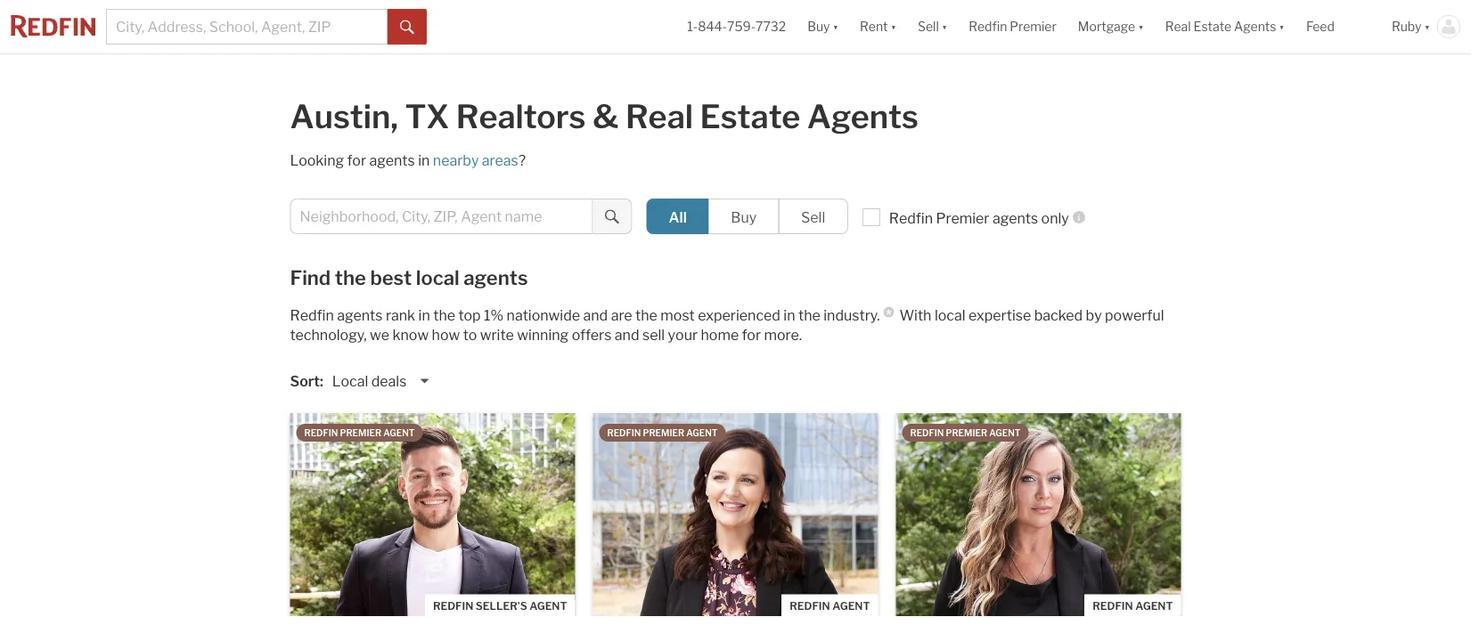 Task type: describe. For each thing, give the bounding box(es) containing it.
feed
[[1307, 19, 1335, 34]]

mortgage ▾
[[1078, 19, 1144, 34]]

1-844-759-7732
[[687, 19, 786, 34]]

offers
[[572, 327, 612, 344]]

to
[[463, 327, 477, 344]]

option group containing all
[[647, 199, 848, 234]]

City, Address, School, Agent, ZIP search field
[[106, 9, 388, 45]]

redfin agents rank in the top 1% nationwide and are the most experienced in the industry.
[[290, 307, 880, 324]]

sell
[[643, 327, 665, 344]]

are
[[611, 307, 632, 324]]

▾ for ruby ▾
[[1425, 19, 1431, 34]]

▾ for mortgage ▾
[[1138, 19, 1144, 34]]

All radio
[[647, 199, 709, 234]]

1-844-759-7732 link
[[687, 19, 786, 34]]

0 vertical spatial local
[[416, 266, 460, 290]]

know
[[393, 327, 429, 344]]

for inside with local expertise backed by powerful technology, we know how to write winning offers and sell your home for more.
[[742, 327, 761, 344]]

with local expertise backed by powerful technology, we know how to write winning offers and sell your home for more.
[[290, 307, 1164, 344]]

home
[[701, 327, 739, 344]]

real inside "dropdown button"
[[1166, 19, 1191, 34]]

sell ▾
[[918, 19, 948, 34]]

rent ▾
[[860, 19, 897, 34]]

premier for photo of maggie ruiz
[[643, 428, 685, 439]]

write
[[480, 327, 514, 344]]

redfin seller's agent
[[433, 600, 567, 613]]

we
[[370, 327, 390, 344]]

mortgage ▾ button
[[1068, 0, 1155, 53]]

redfin premier agent for the photo of andrew vallejo
[[304, 428, 415, 439]]

844-
[[698, 19, 727, 34]]

realtors
[[456, 97, 586, 136]]

backed
[[1034, 307, 1083, 324]]

1%
[[484, 307, 504, 324]]

and inside with local expertise backed by powerful technology, we know how to write winning offers and sell your home for more.
[[615, 327, 640, 344]]

agents left only
[[993, 209, 1039, 227]]

top
[[459, 307, 481, 324]]

estate inside "dropdown button"
[[1194, 19, 1232, 34]]

feed button
[[1296, 0, 1381, 53]]

mortgage
[[1078, 19, 1136, 34]]

agents down tx
[[369, 152, 415, 169]]

sell for sell
[[801, 209, 826, 226]]

best
[[370, 266, 412, 290]]

winning
[[517, 327, 569, 344]]

sell for sell ▾
[[918, 19, 939, 34]]

premier for redfin premier agents only
[[936, 209, 990, 227]]

rent ▾ button
[[860, 0, 897, 53]]

nationwide
[[507, 307, 580, 324]]

ruby
[[1392, 19, 1422, 34]]

ruby ▾
[[1392, 19, 1431, 34]]

Sell radio
[[779, 199, 848, 234]]

how
[[432, 327, 460, 344]]

rank
[[386, 307, 415, 324]]

redfin premier button
[[958, 0, 1068, 53]]

with
[[900, 307, 932, 324]]

rent ▾ button
[[849, 0, 907, 53]]

premier for 'photo of carmen gioia' on the right bottom
[[946, 428, 988, 439]]

technology,
[[290, 327, 367, 344]]

find the best local agents
[[290, 266, 528, 290]]

0 horizontal spatial for
[[347, 152, 366, 169]]

agents up 1%
[[464, 266, 528, 290]]

areas
[[482, 152, 519, 169]]

0 horizontal spatial and
[[583, 307, 608, 324]]

austin, tx realtors & real estate agents
[[290, 97, 919, 136]]

powerful
[[1105, 307, 1164, 324]]

your
[[668, 327, 698, 344]]

most
[[661, 307, 695, 324]]

redfin premier agent for 'photo of carmen gioia' on the right bottom
[[910, 428, 1021, 439]]

0 horizontal spatial real
[[626, 97, 693, 136]]

by
[[1086, 307, 1102, 324]]

nearby
[[433, 152, 479, 169]]

the right the find
[[335, 266, 366, 290]]

buy for buy
[[731, 209, 757, 226]]

sell ▾ button
[[907, 0, 958, 53]]

real estate agents ▾ button
[[1155, 0, 1296, 53]]

more.
[[764, 327, 802, 344]]

Neighborhood, City, ZIP, Agent name search field
[[290, 199, 593, 234]]

looking
[[290, 152, 344, 169]]

real estate agents ▾
[[1166, 19, 1285, 34]]

7732
[[756, 19, 786, 34]]

redfin agent for photo of maggie ruiz
[[790, 600, 870, 613]]

0 vertical spatial submit search image
[[400, 20, 414, 35]]



Task type: vqa. For each thing, say whether or not it's contained in the screenshot.
Exclude 55+ communities
no



Task type: locate. For each thing, give the bounding box(es) containing it.
in for the
[[419, 307, 430, 324]]

1 horizontal spatial redfin
[[889, 209, 933, 227]]

2 ▾ from the left
[[891, 19, 897, 34]]

1 redfin agent from the left
[[790, 600, 870, 613]]

buy right the 7732
[[808, 19, 830, 34]]

0 horizontal spatial buy
[[731, 209, 757, 226]]

for down experienced
[[742, 327, 761, 344]]

agents
[[369, 152, 415, 169], [993, 209, 1039, 227], [464, 266, 528, 290], [337, 307, 383, 324]]

the up sell
[[636, 307, 658, 324]]

real right &
[[626, 97, 693, 136]]

only
[[1042, 209, 1069, 227]]

0 horizontal spatial premier
[[340, 428, 382, 439]]

in left nearby
[[418, 152, 430, 169]]

buy ▾ button
[[808, 0, 839, 53]]

photo of maggie ruiz image
[[593, 414, 878, 618]]

real estate agents ▾ link
[[1166, 0, 1285, 53]]

0 horizontal spatial sell
[[801, 209, 826, 226]]

1 vertical spatial sell
[[801, 209, 826, 226]]

redfin agent
[[790, 600, 870, 613], [1093, 600, 1173, 613]]

0 horizontal spatial redfin agent
[[790, 600, 870, 613]]

disclaimer image
[[884, 307, 894, 318]]

6 ▾ from the left
[[1425, 19, 1431, 34]]

0 horizontal spatial agents
[[807, 97, 919, 136]]

nearby areas link
[[433, 152, 519, 169]]

deals
[[371, 373, 407, 390]]

0 horizontal spatial redfin premier agent
[[304, 428, 415, 439]]

3 premier from the left
[[946, 428, 988, 439]]

rent
[[860, 19, 888, 34]]

in right rank
[[419, 307, 430, 324]]

1 horizontal spatial and
[[615, 327, 640, 344]]

sell ▾ button
[[918, 0, 948, 53]]

and down "are"
[[615, 327, 640, 344]]

local right the "best"
[[416, 266, 460, 290]]

1 vertical spatial estate
[[700, 97, 801, 136]]

local
[[416, 266, 460, 290], [935, 307, 966, 324]]

0 horizontal spatial estate
[[700, 97, 801, 136]]

▾ for buy ▾
[[833, 19, 839, 34]]

experienced
[[698, 307, 781, 324]]

2 horizontal spatial redfin
[[969, 19, 1007, 34]]

0 vertical spatial estate
[[1194, 19, 1232, 34]]

buy ▾
[[808, 19, 839, 34]]

sort:
[[290, 373, 323, 390]]

expertise
[[969, 307, 1031, 324]]

the
[[335, 266, 366, 290], [433, 307, 455, 324], [636, 307, 658, 324], [799, 307, 821, 324]]

0 vertical spatial buy
[[808, 19, 830, 34]]

1 horizontal spatial buy
[[808, 19, 830, 34]]

all
[[669, 209, 687, 226]]

4 ▾ from the left
[[1138, 19, 1144, 34]]

redfin premier agent
[[304, 428, 415, 439], [607, 428, 718, 439], [910, 428, 1021, 439]]

sell inside option
[[801, 209, 826, 226]]

▾ right rent ▾
[[942, 19, 948, 34]]

?
[[519, 152, 526, 169]]

0 horizontal spatial local
[[416, 266, 460, 290]]

759-
[[727, 19, 756, 34]]

0 horizontal spatial premier
[[936, 209, 990, 227]]

agent
[[383, 428, 415, 439], [686, 428, 718, 439], [989, 428, 1021, 439], [530, 600, 567, 613], [833, 600, 870, 613], [1136, 600, 1173, 613]]

▾ left feed
[[1279, 19, 1285, 34]]

photo of carmen gioia image
[[896, 414, 1181, 618]]

1 ▾ from the left
[[833, 19, 839, 34]]

industry.
[[824, 307, 880, 324]]

in for nearby
[[418, 152, 430, 169]]

redfin premier agent for photo of maggie ruiz
[[607, 428, 718, 439]]

real
[[1166, 19, 1191, 34], [626, 97, 693, 136]]

1 horizontal spatial premier
[[1010, 19, 1057, 34]]

premier for redfin premier
[[1010, 19, 1057, 34]]

buy inside dropdown button
[[808, 19, 830, 34]]

▾ right ruby
[[1425, 19, 1431, 34]]

sell right rent ▾
[[918, 19, 939, 34]]

1 horizontal spatial submit search image
[[605, 210, 619, 224]]

in
[[418, 152, 430, 169], [419, 307, 430, 324], [784, 307, 796, 324]]

0 vertical spatial sell
[[918, 19, 939, 34]]

▾ inside "dropdown button"
[[1279, 19, 1285, 34]]

redfin premier
[[969, 19, 1057, 34]]

find
[[290, 266, 331, 290]]

1 horizontal spatial for
[[742, 327, 761, 344]]

real right "mortgage ▾"
[[1166, 19, 1191, 34]]

1 vertical spatial buy
[[731, 209, 757, 226]]

in up more.
[[784, 307, 796, 324]]

1 horizontal spatial sell
[[918, 19, 939, 34]]

&
[[593, 97, 619, 136]]

buy ▾ button
[[797, 0, 849, 53]]

the up more.
[[799, 307, 821, 324]]

for right the looking
[[347, 152, 366, 169]]

for
[[347, 152, 366, 169], [742, 327, 761, 344]]

redfin agent for 'photo of carmen gioia' on the right bottom
[[1093, 600, 1173, 613]]

▾ left rent at top right
[[833, 19, 839, 34]]

2 redfin premier agent from the left
[[607, 428, 718, 439]]

buy for buy ▾
[[808, 19, 830, 34]]

▾ for sell ▾
[[942, 19, 948, 34]]

1 vertical spatial local
[[935, 307, 966, 324]]

1 premier from the left
[[340, 428, 382, 439]]

▾ for rent ▾
[[891, 19, 897, 34]]

local deals
[[332, 373, 407, 390]]

2 redfin agent from the left
[[1093, 600, 1173, 613]]

buy
[[808, 19, 830, 34], [731, 209, 757, 226]]

1 horizontal spatial estate
[[1194, 19, 1232, 34]]

Buy radio
[[708, 199, 779, 234]]

and
[[583, 307, 608, 324], [615, 327, 640, 344]]

1 horizontal spatial real
[[1166, 19, 1191, 34]]

photo of andrew vallejo image
[[290, 414, 575, 618]]

buy inside radio
[[731, 209, 757, 226]]

1 vertical spatial submit search image
[[605, 210, 619, 224]]

▾
[[833, 19, 839, 34], [891, 19, 897, 34], [942, 19, 948, 34], [1138, 19, 1144, 34], [1279, 19, 1285, 34], [1425, 19, 1431, 34]]

5 ▾ from the left
[[1279, 19, 1285, 34]]

2 horizontal spatial redfin premier agent
[[910, 428, 1021, 439]]

1 horizontal spatial premier
[[643, 428, 685, 439]]

1-
[[687, 19, 698, 34]]

0 horizontal spatial redfin
[[290, 307, 334, 324]]

premier for the photo of andrew vallejo
[[340, 428, 382, 439]]

the up how
[[433, 307, 455, 324]]

0 vertical spatial and
[[583, 307, 608, 324]]

0 vertical spatial agents
[[1234, 19, 1277, 34]]

▾ right mortgage
[[1138, 19, 1144, 34]]

1 horizontal spatial agents
[[1234, 19, 1277, 34]]

1 vertical spatial agents
[[807, 97, 919, 136]]

sell
[[918, 19, 939, 34], [801, 209, 826, 226]]

agents inside "dropdown button"
[[1234, 19, 1277, 34]]

premier inside "button"
[[1010, 19, 1057, 34]]

0 vertical spatial for
[[347, 152, 366, 169]]

premier
[[1010, 19, 1057, 34], [936, 209, 990, 227]]

2 horizontal spatial premier
[[946, 428, 988, 439]]

tx
[[405, 97, 449, 136]]

redfin for redfin premier agents only
[[889, 209, 933, 227]]

3 ▾ from the left
[[942, 19, 948, 34]]

2 vertical spatial redfin
[[290, 307, 334, 324]]

redfin
[[969, 19, 1007, 34], [889, 209, 933, 227], [290, 307, 334, 324]]

mortgage ▾ button
[[1078, 0, 1144, 53]]

seller's
[[476, 600, 527, 613]]

1 horizontal spatial local
[[935, 307, 966, 324]]

0 horizontal spatial submit search image
[[400, 20, 414, 35]]

3 redfin premier agent from the left
[[910, 428, 1021, 439]]

1 vertical spatial premier
[[936, 209, 990, 227]]

▾ right rent at top right
[[891, 19, 897, 34]]

1 vertical spatial real
[[626, 97, 693, 136]]

1 vertical spatial and
[[615, 327, 640, 344]]

redfin inside "button"
[[969, 19, 1007, 34]]

1 horizontal spatial redfin agent
[[1093, 600, 1173, 613]]

looking for agents in nearby areas ?
[[290, 152, 526, 169]]

estate
[[1194, 19, 1232, 34], [700, 97, 801, 136]]

buy right all
[[731, 209, 757, 226]]

redfin for redfin premier
[[969, 19, 1007, 34]]

premier
[[340, 428, 382, 439], [643, 428, 685, 439], [946, 428, 988, 439]]

1 redfin premier agent from the left
[[304, 428, 415, 439]]

local right with at the right
[[935, 307, 966, 324]]

sell inside dropdown button
[[918, 19, 939, 34]]

1 vertical spatial for
[[742, 327, 761, 344]]

redfin for redfin agents rank in the top 1% nationwide and are the most experienced in the industry.
[[290, 307, 334, 324]]

2 premier from the left
[[643, 428, 685, 439]]

redfin premier agents only
[[889, 209, 1069, 227]]

submit search image
[[400, 20, 414, 35], [605, 210, 619, 224]]

0 vertical spatial real
[[1166, 19, 1191, 34]]

agents up the we
[[337, 307, 383, 324]]

local inside with local expertise backed by powerful technology, we know how to write winning offers and sell your home for more.
[[935, 307, 966, 324]]

local
[[332, 373, 368, 390]]

1 horizontal spatial redfin premier agent
[[607, 428, 718, 439]]

0 vertical spatial redfin
[[969, 19, 1007, 34]]

and up offers
[[583, 307, 608, 324]]

agents
[[1234, 19, 1277, 34], [807, 97, 919, 136]]

0 vertical spatial premier
[[1010, 19, 1057, 34]]

option group
[[647, 199, 848, 234]]

austin,
[[290, 97, 398, 136]]

sell right buy radio
[[801, 209, 826, 226]]

redfin
[[304, 428, 338, 439], [607, 428, 641, 439], [910, 428, 944, 439], [433, 600, 474, 613], [790, 600, 830, 613], [1093, 600, 1133, 613]]

1 vertical spatial redfin
[[889, 209, 933, 227]]



